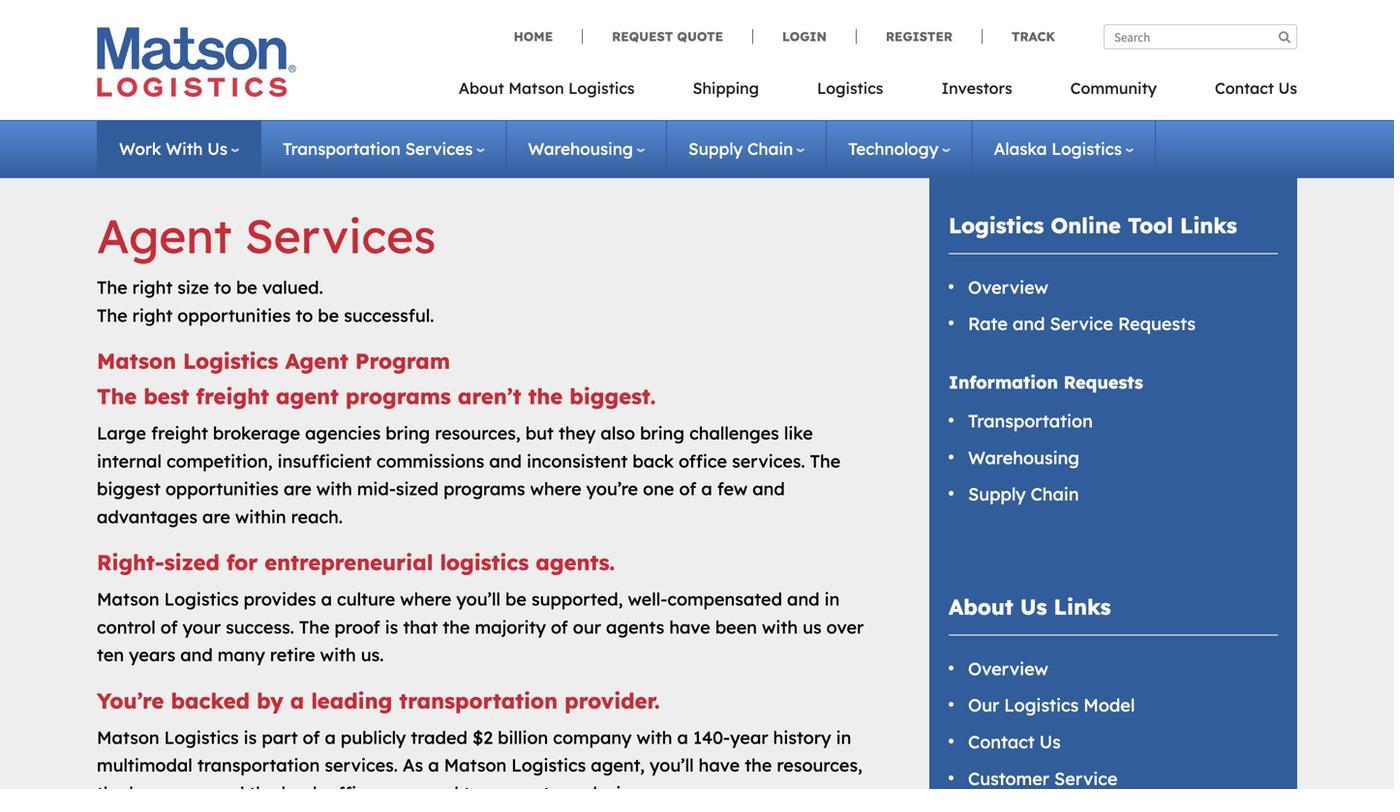 Task type: describe. For each thing, give the bounding box(es) containing it.
Search search field
[[1104, 24, 1298, 49]]

the down the part
[[249, 782, 277, 789]]

compete
[[486, 782, 560, 789]]

history
[[773, 727, 831, 748]]

0 vertical spatial requests
[[1119, 313, 1196, 335]]

with inside large freight brokerage agencies bring resources, but they also bring challenges like internal competition, insufficient commissions and inconsistent back office services. the biggest opportunities are with mid-sized programs where you're one of a few and advantages are within reach.
[[316, 478, 352, 500]]

track link
[[982, 29, 1056, 45]]

matson down $2
[[444, 755, 507, 776]]

transportation inside matson logistics is part of a publicly traded $2 billion company with a 140-year history in multimodal transportation services. as a matson logistics agent, you'll have the resources, the leverage, and the back office you need to compete and win.
[[197, 755, 320, 776]]

transportation for transportation
[[968, 410, 1093, 432]]

us.
[[361, 644, 384, 666]]

services. inside large freight brokerage agencies bring resources, but they also bring challenges like internal competition, insufficient commissions and inconsistent back office services. the biggest opportunities are with mid-sized programs where you're one of a few and advantages are within reach.
[[732, 450, 805, 472]]

0 horizontal spatial warehousing
[[528, 138, 633, 159]]

register link
[[856, 29, 982, 45]]

0 vertical spatial links
[[1181, 212, 1238, 239]]

with down proof
[[320, 644, 356, 666]]

work
[[119, 138, 161, 159]]

alaska logistics link
[[994, 138, 1134, 159]]

logistics inside 'link'
[[569, 78, 635, 98]]

community
[[1071, 78, 1157, 98]]

matson logistics is part of a publicly traded $2 billion company with a 140-year history in multimodal transportation services. as a matson logistics agent, you'll have the resources, the leverage, and the back office you need to compete and win.
[[97, 727, 863, 789]]

over
[[827, 616, 864, 638]]

challenges
[[690, 422, 779, 444]]

a left 140-
[[677, 727, 688, 748]]

0 horizontal spatial supply
[[689, 138, 743, 159]]

1 vertical spatial are
[[202, 506, 230, 528]]

about matson logistics
[[459, 78, 635, 98]]

quote
[[677, 29, 723, 45]]

internal
[[97, 450, 162, 472]]

the inside matson logistics provides a culture where you'll be supported, well-compensated and in control of your success. the proof is that the majority of our agents have been with us over ten years and many retire with us.
[[299, 616, 330, 638]]

2 right from the top
[[132, 304, 173, 326]]

size
[[177, 277, 209, 298]]

1 horizontal spatial warehousing link
[[968, 447, 1080, 469]]

warehousing inside section
[[968, 447, 1080, 469]]

0 vertical spatial warehousing link
[[528, 138, 645, 159]]

matson for matson logistics is part of a publicly traded $2 billion company with a 140-year history in multimodal transportation services. as a matson logistics agent, you'll have the resources, the leverage, and the back office you need to compete and win.
[[97, 727, 159, 748]]

track
[[1012, 29, 1056, 45]]

request
[[612, 29, 673, 45]]

our
[[968, 695, 1000, 716]]

logistics inside matson logistics agent program the best freight agent programs aren't the biggest.
[[183, 348, 278, 374]]

supported,
[[532, 588, 623, 610]]

contact inside section
[[968, 731, 1035, 753]]

majority
[[475, 616, 546, 638]]

years
[[129, 644, 175, 666]]

alaska services image
[[110, 0, 1285, 138]]

logistics
[[440, 549, 529, 576]]

the inside matson logistics agent program the best freight agent programs aren't the biggest.
[[97, 383, 137, 410]]

large freight brokerage agencies bring resources, but they also bring challenges like internal competition, insufficient commissions and inconsistent back office services. the biggest opportunities are with mid-sized programs where you're one of a few and advantages are within reach.
[[97, 422, 841, 528]]

is inside matson logistics is part of a publicly traded $2 billion company with a 140-year history in multimodal transportation services. as a matson logistics agent, you'll have the resources, the leverage, and the back office you need to compete and win.
[[244, 727, 257, 748]]

opportunities inside large freight brokerage agencies bring resources, but they also bring challenges like internal competition, insufficient commissions and inconsistent back office services. the biggest opportunities are with mid-sized programs where you're one of a few and advantages are within reach.
[[165, 478, 279, 500]]

matson for matson logistics provides a culture where you'll be supported, well-compensated and in control of your success. the proof is that the majority of our agents have been with us over ten years and many retire with us.
[[97, 588, 159, 610]]

commissions
[[377, 450, 485, 472]]

agent
[[276, 383, 339, 410]]

for
[[227, 549, 258, 576]]

overview link for logistics
[[968, 658, 1049, 680]]

culture
[[337, 588, 395, 610]]

traded
[[411, 727, 468, 748]]

freight inside matson logistics agent program the best freight agent programs aren't the biggest.
[[196, 383, 269, 410]]

to inside matson logistics is part of a publicly traded $2 billion company with a 140-year history in multimodal transportation services. as a matson logistics agent, you'll have the resources, the leverage, and the back office you need to compete and win.
[[464, 782, 481, 789]]

valued.
[[262, 277, 323, 298]]

and down "aren't"
[[489, 450, 522, 472]]

logistics down community link
[[1052, 138, 1122, 159]]

transportation link
[[968, 410, 1093, 432]]

1 horizontal spatial to
[[296, 304, 313, 326]]

agent,
[[591, 755, 645, 776]]

about matson logistics link
[[459, 73, 664, 112]]

of left your
[[161, 616, 178, 638]]

work with us
[[119, 138, 228, 159]]

billion
[[498, 727, 548, 748]]

advantages
[[97, 506, 198, 528]]

0 vertical spatial supply chain link
[[689, 138, 805, 159]]

matson inside 'link'
[[509, 78, 564, 98]]

where inside matson logistics provides a culture where you'll be supported, well-compensated and in control of your success. the proof is that the majority of our agents have been with us over ten years and many retire with us.
[[400, 588, 452, 610]]

0 vertical spatial to
[[214, 277, 231, 298]]

publicly
[[341, 727, 406, 748]]

2 bring from the left
[[640, 422, 685, 444]]

0 vertical spatial be
[[236, 277, 257, 298]]

entrepreneurial
[[265, 549, 433, 576]]

by
[[257, 688, 284, 714]]

biggest
[[97, 478, 161, 500]]

matson logistics provides a culture where you'll be supported, well-compensated and in control of your success. the proof is that the majority of our agents have been with us over ten years and many retire with us.
[[97, 588, 864, 666]]

compensated
[[668, 588, 783, 610]]

information
[[949, 371, 1058, 393]]

your
[[183, 616, 221, 638]]

agents
[[606, 616, 665, 638]]

1 vertical spatial be
[[318, 304, 339, 326]]

1 horizontal spatial transportation
[[399, 688, 558, 714]]

search image
[[1279, 31, 1291, 43]]

control
[[97, 616, 156, 638]]

technology link
[[849, 138, 951, 159]]

and down your
[[180, 644, 213, 666]]

our logistics model
[[968, 695, 1135, 716]]

us
[[803, 616, 822, 638]]

model
[[1084, 695, 1135, 716]]

1 vertical spatial requests
[[1064, 371, 1144, 393]]

alaska logistics
[[994, 138, 1122, 159]]

but
[[526, 422, 554, 444]]

they
[[559, 422, 596, 444]]

the inside large freight brokerage agencies bring resources, but they also bring challenges like internal competition, insufficient commissions and inconsistent back office services. the biggest opportunities are with mid-sized programs where you're one of a few and advantages are within reach.
[[810, 450, 841, 472]]

as
[[403, 755, 423, 776]]

logistics online tool links
[[949, 212, 1238, 239]]

login
[[782, 29, 827, 45]]

large
[[97, 422, 146, 444]]

140-
[[693, 727, 730, 748]]

sized inside large freight brokerage agencies bring resources, but they also bring challenges like internal competition, insufficient commissions and inconsistent back office services. the biggest opportunities are with mid-sized programs where you're one of a few and advantages are within reach.
[[396, 478, 439, 500]]

contact us inside section
[[968, 731, 1061, 753]]

the down multimodal
[[97, 782, 124, 789]]

contact inside top menu navigation
[[1215, 78, 1274, 98]]

insufficient
[[278, 450, 372, 472]]

like
[[784, 422, 813, 444]]

supply chain inside section
[[968, 483, 1079, 505]]

logistics down login
[[817, 78, 884, 98]]

proof
[[335, 616, 380, 638]]

investors
[[942, 78, 1013, 98]]

1 horizontal spatial contact us link
[[1186, 73, 1298, 112]]

login link
[[752, 29, 856, 45]]

part
[[262, 727, 298, 748]]

overview for logistics
[[968, 658, 1049, 680]]

you're backed by a leading transportation provider.
[[97, 688, 660, 714]]

home link
[[514, 29, 582, 45]]

transportation services
[[283, 138, 473, 159]]

alaska
[[994, 138, 1047, 159]]

1 vertical spatial sized
[[164, 549, 220, 576]]

you
[[381, 782, 412, 789]]

a right the by
[[290, 688, 304, 714]]

resources, inside large freight brokerage agencies bring resources, but they also bring challenges like internal competition, insufficient commissions and inconsistent back office services. the biggest opportunities are with mid-sized programs where you're one of a few and advantages are within reach.
[[435, 422, 521, 444]]

multimodal
[[97, 755, 193, 776]]

request quote
[[612, 29, 723, 45]]

one
[[643, 478, 674, 500]]

1 vertical spatial contact us link
[[968, 731, 1061, 753]]

the right size to be valued. the right opportunities to be successful.
[[97, 277, 434, 326]]

contact us inside top menu navigation
[[1215, 78, 1298, 98]]

1 horizontal spatial supply
[[968, 483, 1026, 505]]

agent inside matson logistics agent program the best freight agent programs aren't the biggest.
[[285, 348, 348, 374]]

services for transportation services
[[405, 138, 473, 159]]

back inside large freight brokerage agencies bring resources, but they also bring challenges like internal competition, insufficient commissions and inconsistent back office services. the biggest opportunities are with mid-sized programs where you're one of a few and advantages are within reach.
[[633, 450, 674, 472]]



Task type: vqa. For each thing, say whether or not it's contained in the screenshot.
The within Matson Logistics Agent Program The best freight agent programs aren't the biggest.
yes



Task type: locate. For each thing, give the bounding box(es) containing it.
1 horizontal spatial are
[[284, 478, 312, 500]]

services.
[[732, 450, 805, 472], [325, 755, 398, 776]]

logistics right the our
[[1005, 695, 1079, 716]]

matson logistics image
[[97, 27, 296, 97]]

a down leading
[[325, 727, 336, 748]]

about
[[459, 78, 504, 98], [949, 594, 1014, 620]]

a right as
[[428, 755, 439, 776]]

you're
[[587, 478, 638, 500]]

0 vertical spatial chain
[[748, 138, 793, 159]]

have down compensated
[[669, 616, 711, 638]]

contact down search search box
[[1215, 78, 1274, 98]]

with
[[316, 478, 352, 500], [762, 616, 798, 638], [320, 644, 356, 666], [637, 727, 673, 748]]

warehousing link
[[528, 138, 645, 159], [968, 447, 1080, 469]]

0 horizontal spatial transportation
[[283, 138, 401, 159]]

few
[[717, 478, 748, 500]]

be left valued.
[[236, 277, 257, 298]]

with left the 'us'
[[762, 616, 798, 638]]

about inside 'link'
[[459, 78, 504, 98]]

0 vertical spatial contact us
[[1215, 78, 1298, 98]]

bring up commissions
[[386, 422, 430, 444]]

1 horizontal spatial office
[[679, 450, 727, 472]]

overview link for and
[[968, 276, 1049, 298]]

brokerage
[[213, 422, 300, 444]]

1 vertical spatial have
[[699, 755, 740, 776]]

2 horizontal spatial be
[[506, 588, 527, 610]]

of left our
[[551, 616, 568, 638]]

2 overview from the top
[[968, 658, 1049, 680]]

1 vertical spatial supply chain link
[[968, 483, 1079, 505]]

right
[[132, 277, 173, 298], [132, 304, 173, 326]]

top menu navigation
[[459, 73, 1298, 112]]

with up agent, at bottom left
[[637, 727, 673, 748]]

our logistics model link
[[968, 695, 1135, 716]]

agencies
[[305, 422, 381, 444]]

warehousing link down transportation link
[[968, 447, 1080, 469]]

of right one
[[679, 478, 697, 500]]

supply down transportation link
[[968, 483, 1026, 505]]

office inside large freight brokerage agencies bring resources, but they also bring challenges like internal competition, insufficient commissions and inconsistent back office services. the biggest opportunities are with mid-sized programs where you're one of a few and advantages are within reach.
[[679, 450, 727, 472]]

overview up rate
[[968, 276, 1049, 298]]

contact us link
[[1186, 73, 1298, 112], [968, 731, 1061, 753]]

0 horizontal spatial warehousing link
[[528, 138, 645, 159]]

1 vertical spatial resources,
[[777, 755, 863, 776]]

the inside matson logistics provides a culture where you'll be supported, well-compensated and in control of your success. the proof is that the majority of our agents have been with us over ten years and many retire with us.
[[443, 616, 470, 638]]

1 vertical spatial overview
[[968, 658, 1049, 680]]

well-
[[628, 588, 668, 610]]

0 horizontal spatial are
[[202, 506, 230, 528]]

1 horizontal spatial where
[[530, 478, 582, 500]]

supply down the shipping link
[[689, 138, 743, 159]]

a left few
[[701, 478, 712, 500]]

you'll down logistics
[[457, 588, 501, 610]]

services. down like
[[732, 450, 805, 472]]

be inside matson logistics provides a culture where you'll be supported, well-compensated and in control of your success. the proof is that the majority of our agents have been with us over ten years and many retire with us.
[[506, 588, 527, 610]]

office inside matson logistics is part of a publicly traded $2 billion company with a 140-year history in multimodal transportation services. as a matson logistics agent, you'll have the resources, the leverage, and the back office you need to compete and win.
[[328, 782, 376, 789]]

0 vertical spatial where
[[530, 478, 582, 500]]

and up the 'us'
[[787, 588, 820, 610]]

program
[[355, 348, 450, 374]]

1 horizontal spatial resources,
[[777, 755, 863, 776]]

overview up the our
[[968, 658, 1049, 680]]

1 horizontal spatial contact
[[1215, 78, 1274, 98]]

tool
[[1128, 212, 1174, 239]]

services. inside matson logistics is part of a publicly traded $2 billion company with a 140-year history in multimodal transportation services. as a matson logistics agent, you'll have the resources, the leverage, and the back office you need to compete and win.
[[325, 755, 398, 776]]

right up best
[[132, 304, 173, 326]]

0 vertical spatial programs
[[346, 383, 451, 410]]

online
[[1051, 212, 1121, 239]]

logistics
[[569, 78, 635, 98], [817, 78, 884, 98], [1052, 138, 1122, 159], [949, 212, 1044, 239], [183, 348, 278, 374], [164, 588, 239, 610], [1005, 695, 1079, 716], [164, 727, 239, 748], [512, 755, 586, 776]]

agent services
[[97, 207, 436, 265]]

0 vertical spatial office
[[679, 450, 727, 472]]

of
[[679, 478, 697, 500], [161, 616, 178, 638], [551, 616, 568, 638], [303, 727, 320, 748]]

a left culture
[[321, 588, 332, 610]]

0 vertical spatial warehousing
[[528, 138, 633, 159]]

have for you'll
[[699, 755, 740, 776]]

a inside large freight brokerage agencies bring resources, but they also bring challenges like internal competition, insufficient commissions and inconsistent back office services. the biggest opportunities are with mid-sized programs where you're one of a few and advantages are within reach.
[[701, 478, 712, 500]]

in inside matson logistics is part of a publicly traded $2 billion company with a 140-year history in multimodal transportation services. as a matson logistics agent, you'll have the resources, the leverage, and the back office you need to compete and win.
[[836, 727, 852, 748]]

0 horizontal spatial resources,
[[435, 422, 521, 444]]

1 horizontal spatial chain
[[1031, 483, 1079, 505]]

chain down the shipping link
[[748, 138, 793, 159]]

logistics down the right size to be valued. the right opportunities to be successful.
[[183, 348, 278, 374]]

0 vertical spatial opportunities
[[177, 304, 291, 326]]

overview link
[[968, 276, 1049, 298], [968, 658, 1049, 680]]

of right the part
[[303, 727, 320, 748]]

1 vertical spatial agent
[[285, 348, 348, 374]]

0 horizontal spatial is
[[244, 727, 257, 748]]

about for about matson logistics
[[459, 78, 504, 98]]

0 vertical spatial services.
[[732, 450, 805, 472]]

sized left for
[[164, 549, 220, 576]]

have for agents
[[669, 616, 711, 638]]

0 vertical spatial resources,
[[435, 422, 521, 444]]

0 vertical spatial in
[[825, 588, 840, 610]]

overview link up rate
[[968, 276, 1049, 298]]

overview for and
[[968, 276, 1049, 298]]

work with us link
[[119, 138, 239, 159]]

logistics inside matson logistics provides a culture where you'll be supported, well-compensated and in control of your success. the proof is that the majority of our agents have been with us over ten years and many retire with us.
[[164, 588, 239, 610]]

section
[[905, 165, 1322, 789]]

0 vertical spatial overview link
[[968, 276, 1049, 298]]

1 vertical spatial supply
[[968, 483, 1026, 505]]

transportation services link
[[283, 138, 485, 159]]

is inside matson logistics provides a culture where you'll be supported, well-compensated and in control of your success. the proof is that the majority of our agents have been with us over ten years and many retire with us.
[[385, 616, 398, 638]]

logistics up your
[[164, 588, 239, 610]]

0 horizontal spatial where
[[400, 588, 452, 610]]

0 vertical spatial services
[[405, 138, 473, 159]]

us inside top menu navigation
[[1279, 78, 1298, 98]]

backed
[[171, 688, 250, 714]]

win.
[[602, 782, 635, 789]]

1 vertical spatial where
[[400, 588, 452, 610]]

0 horizontal spatial be
[[236, 277, 257, 298]]

is
[[385, 616, 398, 638], [244, 727, 257, 748]]

matson inside matson logistics agent program the best freight agent programs aren't the biggest.
[[97, 348, 176, 374]]

back up one
[[633, 450, 674, 472]]

be down valued.
[[318, 304, 339, 326]]

requests right service
[[1119, 313, 1196, 335]]

of inside matson logistics is part of a publicly traded $2 billion company with a 140-year history in multimodal transportation services. as a matson logistics agent, you'll have the resources, the leverage, and the back office you need to compete and win.
[[303, 727, 320, 748]]

in
[[825, 588, 840, 610], [836, 727, 852, 748]]

2 overview link from the top
[[968, 658, 1049, 680]]

programs inside large freight brokerage agencies bring resources, but they also bring challenges like internal competition, insufficient commissions and inconsistent back office services. the biggest opportunities are with mid-sized programs where you're one of a few and advantages are within reach.
[[444, 478, 525, 500]]

logistics link
[[788, 73, 913, 112]]

office up few
[[679, 450, 727, 472]]

logistics down alaska
[[949, 212, 1044, 239]]

0 horizontal spatial sized
[[164, 549, 220, 576]]

with
[[166, 138, 203, 159]]

2 vertical spatial to
[[464, 782, 481, 789]]

are left within
[[202, 506, 230, 528]]

0 vertical spatial contact
[[1215, 78, 1274, 98]]

0 vertical spatial contact us link
[[1186, 73, 1298, 112]]

supply chain link down the shipping link
[[689, 138, 805, 159]]

logistics down request
[[569, 78, 635, 98]]

you'll down 140-
[[650, 755, 694, 776]]

where
[[530, 478, 582, 500], [400, 588, 452, 610]]

0 vertical spatial right
[[132, 277, 173, 298]]

1 horizontal spatial is
[[385, 616, 398, 638]]

is left that
[[385, 616, 398, 638]]

a inside matson logistics provides a culture where you'll be supported, well-compensated and in control of your success. the proof is that the majority of our agents have been with us over ten years and many retire with us.
[[321, 588, 332, 610]]

mid-
[[357, 478, 396, 500]]

retire
[[270, 644, 315, 666]]

leverage,
[[129, 782, 207, 789]]

overview link up the our
[[968, 658, 1049, 680]]

investors link
[[913, 73, 1042, 112]]

1 vertical spatial chain
[[1031, 483, 1079, 505]]

the inside matson logistics agent program the best freight agent programs aren't the biggest.
[[528, 383, 563, 410]]

freight down best
[[151, 422, 208, 444]]

resources, down "aren't"
[[435, 422, 521, 444]]

matson up control
[[97, 588, 159, 610]]

1 right from the top
[[132, 277, 173, 298]]

to right size
[[214, 277, 231, 298]]

have inside matson logistics provides a culture where you'll be supported, well-compensated and in control of your success. the proof is that the majority of our agents have been with us over ten years and many retire with us.
[[669, 616, 711, 638]]

and left 'win.'
[[565, 782, 597, 789]]

about inside section
[[949, 594, 1014, 620]]

1 vertical spatial back
[[281, 782, 323, 789]]

need
[[417, 782, 459, 789]]

where up that
[[400, 588, 452, 610]]

1 vertical spatial warehousing
[[968, 447, 1080, 469]]

1 overview from the top
[[968, 276, 1049, 298]]

0 horizontal spatial transportation
[[197, 755, 320, 776]]

bring
[[386, 422, 430, 444], [640, 422, 685, 444]]

1 horizontal spatial sized
[[396, 478, 439, 500]]

agent up size
[[97, 207, 232, 265]]

have inside matson logistics is part of a publicly traded $2 billion company with a 140-year history in multimodal transportation services. as a matson logistics agent, you'll have the resources, the leverage, and the back office you need to compete and win.
[[699, 755, 740, 776]]

inconsistent
[[527, 450, 628, 472]]

with down insufficient
[[316, 478, 352, 500]]

matson for matson logistics agent program the best freight agent programs aren't the biggest.
[[97, 348, 176, 374]]

1 vertical spatial in
[[836, 727, 852, 748]]

1 horizontal spatial supply chain
[[968, 483, 1079, 505]]

transportation for transportation services
[[283, 138, 401, 159]]

reach.
[[291, 506, 343, 528]]

the right that
[[443, 616, 470, 638]]

you'll inside matson logistics provides a culture where you'll be supported, well-compensated and in control of your success. the proof is that the majority of our agents have been with us over ten years and many retire with us.
[[457, 588, 501, 610]]

request quote link
[[582, 29, 752, 45]]

matson up best
[[97, 348, 176, 374]]

0 vertical spatial about
[[459, 78, 504, 98]]

1 vertical spatial office
[[328, 782, 376, 789]]

0 vertical spatial supply
[[689, 138, 743, 159]]

0 horizontal spatial you'll
[[457, 588, 501, 610]]

services for agent services
[[245, 207, 436, 265]]

home
[[514, 29, 553, 45]]

of inside large freight brokerage agencies bring resources, but they also bring challenges like internal competition, insufficient commissions and inconsistent back office services. the biggest opportunities are with mid-sized programs where you're one of a few and advantages are within reach.
[[679, 478, 697, 500]]

transportation
[[399, 688, 558, 714], [197, 755, 320, 776]]

1 vertical spatial overview link
[[968, 658, 1049, 680]]

the down year
[[745, 755, 772, 776]]

you'll inside matson logistics is part of a publicly traded $2 billion company with a 140-year history in multimodal transportation services. as a matson logistics agent, you'll have the resources, the leverage, and the back office you need to compete and win.
[[650, 755, 694, 776]]

ten
[[97, 644, 124, 666]]

agent
[[97, 207, 232, 265], [285, 348, 348, 374]]

in up over
[[825, 588, 840, 610]]

1 vertical spatial transportation
[[197, 755, 320, 776]]

contact us down the our
[[968, 731, 1061, 753]]

2 horizontal spatial to
[[464, 782, 481, 789]]

transportation up $2
[[399, 688, 558, 714]]

resources, inside matson logistics is part of a publicly traded $2 billion company with a 140-year history in multimodal transportation services. as a matson logistics agent, you'll have the resources, the leverage, and the back office you need to compete and win.
[[777, 755, 863, 776]]

back
[[633, 450, 674, 472], [281, 782, 323, 789]]

1 horizontal spatial you'll
[[650, 755, 694, 776]]

matson logistics agent program the best freight agent programs aren't the biggest.
[[97, 348, 656, 410]]

0 horizontal spatial office
[[328, 782, 376, 789]]

warehousing down transportation link
[[968, 447, 1080, 469]]

programs down commissions
[[444, 478, 525, 500]]

contact us down the search "image"
[[1215, 78, 1298, 98]]

been
[[716, 616, 757, 638]]

0 vertical spatial supply chain
[[689, 138, 793, 159]]

and right few
[[753, 478, 785, 500]]

1 vertical spatial contact
[[968, 731, 1035, 753]]

rate
[[968, 313, 1008, 335]]

are up reach.
[[284, 478, 312, 500]]

successful.
[[344, 304, 434, 326]]

1 bring from the left
[[386, 422, 430, 444]]

programs inside matson logistics agent program the best freight agent programs aren't the biggest.
[[346, 383, 451, 410]]

about for about us links
[[949, 594, 1014, 620]]

resources, down history
[[777, 755, 863, 776]]

1 vertical spatial right
[[132, 304, 173, 326]]

is left the part
[[244, 727, 257, 748]]

leading
[[311, 688, 393, 714]]

0 vertical spatial you'll
[[457, 588, 501, 610]]

programs down program at the left
[[346, 383, 451, 410]]

contact down the our
[[968, 731, 1035, 753]]

to right need
[[464, 782, 481, 789]]

community link
[[1042, 73, 1186, 112]]

0 horizontal spatial contact us link
[[968, 731, 1061, 753]]

0 horizontal spatial links
[[1054, 594, 1111, 620]]

matson down home at the left top of the page
[[509, 78, 564, 98]]

logistics down backed at the bottom left
[[164, 727, 239, 748]]

matson up multimodal
[[97, 727, 159, 748]]

0 vertical spatial overview
[[968, 276, 1049, 298]]

and
[[1013, 313, 1045, 335], [489, 450, 522, 472], [753, 478, 785, 500], [787, 588, 820, 610], [180, 644, 213, 666], [212, 782, 244, 789], [565, 782, 597, 789]]

shipping
[[693, 78, 759, 98]]

warehousing down about matson logistics 'link'
[[528, 138, 633, 159]]

to
[[214, 277, 231, 298], [296, 304, 313, 326], [464, 782, 481, 789]]

1 overview link from the top
[[968, 276, 1049, 298]]

1 vertical spatial freight
[[151, 422, 208, 444]]

supply chain link down transportation link
[[968, 483, 1079, 505]]

0 horizontal spatial supply chain link
[[689, 138, 805, 159]]

agents.
[[536, 549, 615, 576]]

0 vertical spatial agent
[[97, 207, 232, 265]]

0 horizontal spatial to
[[214, 277, 231, 298]]

in inside matson logistics provides a culture where you'll be supported, well-compensated and in control of your success. the proof is that the majority of our agents have been with us over ten years and many retire with us.
[[825, 588, 840, 610]]

have
[[669, 616, 711, 638], [699, 755, 740, 776]]

0 horizontal spatial chain
[[748, 138, 793, 159]]

$2
[[473, 727, 493, 748]]

be up majority
[[506, 588, 527, 610]]

provider.
[[565, 688, 660, 714]]

supply chain down transportation link
[[968, 483, 1079, 505]]

biggest.
[[570, 383, 656, 410]]

matson inside matson logistics provides a culture where you'll be supported, well-compensated and in control of your success. the proof is that the majority of our agents have been with us over ten years and many retire with us.
[[97, 588, 159, 610]]

0 vertical spatial are
[[284, 478, 312, 500]]

1 vertical spatial services
[[245, 207, 436, 265]]

1 horizontal spatial agent
[[285, 348, 348, 374]]

opportunities down size
[[177, 304, 291, 326]]

1 horizontal spatial bring
[[640, 422, 685, 444]]

requests down the rate and service requests link
[[1064, 371, 1144, 393]]

sized down commissions
[[396, 478, 439, 500]]

1 horizontal spatial links
[[1181, 212, 1238, 239]]

section containing logistics online tool links
[[905, 165, 1322, 789]]

1 horizontal spatial supply chain link
[[968, 483, 1079, 505]]

bring right also
[[640, 422, 685, 444]]

contact us link down search search box
[[1186, 73, 1298, 112]]

are
[[284, 478, 312, 500], [202, 506, 230, 528]]

1 vertical spatial about
[[949, 594, 1014, 620]]

0 vertical spatial freight
[[196, 383, 269, 410]]

services. down the publicly
[[325, 755, 398, 776]]

the
[[528, 383, 563, 410], [443, 616, 470, 638], [745, 755, 772, 776], [97, 782, 124, 789], [249, 782, 277, 789]]

1 vertical spatial contact us
[[968, 731, 1061, 753]]

0 horizontal spatial contact
[[968, 731, 1035, 753]]

opportunities inside the right size to be valued. the right opportunities to be successful.
[[177, 304, 291, 326]]

where inside large freight brokerage agencies bring resources, but they also bring challenges like internal competition, insufficient commissions and inconsistent back office services. the biggest opportunities are with mid-sized programs where you're one of a few and advantages are within reach.
[[530, 478, 582, 500]]

warehousing link down about matson logistics 'link'
[[528, 138, 645, 159]]

chain down transportation link
[[1031, 483, 1079, 505]]

about us links
[[949, 594, 1111, 620]]

None search field
[[1104, 24, 1298, 49]]

and right leverage,
[[212, 782, 244, 789]]

us
[[1279, 78, 1298, 98], [208, 138, 228, 159], [1021, 594, 1047, 620], [1040, 731, 1061, 753]]

also
[[601, 422, 635, 444]]

freight inside large freight brokerage agencies bring resources, but they also bring challenges like internal competition, insufficient commissions and inconsistent back office services. the biggest opportunities are with mid-sized programs where you're one of a few and advantages are within reach.
[[151, 422, 208, 444]]

1 vertical spatial transportation
[[968, 410, 1093, 432]]

agent up the agent
[[285, 348, 348, 374]]

logistics up compete
[[512, 755, 586, 776]]

you're
[[97, 688, 164, 714]]

0 vertical spatial have
[[669, 616, 711, 638]]

office left you
[[328, 782, 376, 789]]

provides
[[244, 588, 316, 610]]

back down the part
[[281, 782, 323, 789]]

1 horizontal spatial contact us
[[1215, 78, 1298, 98]]

where down inconsistent
[[530, 478, 582, 500]]

and right rate
[[1013, 313, 1045, 335]]

services
[[405, 138, 473, 159], [245, 207, 436, 265]]

a
[[701, 478, 712, 500], [321, 588, 332, 610], [290, 688, 304, 714], [325, 727, 336, 748], [677, 727, 688, 748], [428, 755, 439, 776]]

supply
[[689, 138, 743, 159], [968, 483, 1026, 505]]

contact us link down the our
[[968, 731, 1061, 753]]

1 horizontal spatial be
[[318, 304, 339, 326]]

warehousing
[[528, 138, 633, 159], [968, 447, 1080, 469]]

supply chain link inside section
[[968, 483, 1079, 505]]

technology
[[849, 138, 939, 159]]

supply chain down the shipping link
[[689, 138, 793, 159]]

0 horizontal spatial agent
[[97, 207, 232, 265]]

1 vertical spatial you'll
[[650, 755, 694, 776]]

0 horizontal spatial contact us
[[968, 731, 1061, 753]]

in right history
[[836, 727, 852, 748]]

best
[[144, 383, 189, 410]]

right left size
[[132, 277, 173, 298]]

with inside matson logistics is part of a publicly traded $2 billion company with a 140-year history in multimodal transportation services. as a matson logistics agent, you'll have the resources, the leverage, and the back office you need to compete and win.
[[637, 727, 673, 748]]

links
[[1181, 212, 1238, 239], [1054, 594, 1111, 620]]

0 vertical spatial back
[[633, 450, 674, 472]]

and inside section
[[1013, 313, 1045, 335]]

0 vertical spatial transportation
[[399, 688, 558, 714]]

service
[[1050, 313, 1114, 335]]

1 horizontal spatial about
[[949, 594, 1014, 620]]

back inside matson logistics is part of a publicly traded $2 billion company with a 140-year history in multimodal transportation services. as a matson logistics agent, you'll have the resources, the leverage, and the back office you need to compete and win.
[[281, 782, 323, 789]]

the up but
[[528, 383, 563, 410]]

1 horizontal spatial transportation
[[968, 410, 1093, 432]]

transportation inside section
[[968, 410, 1093, 432]]

transportation down the part
[[197, 755, 320, 776]]

have down 140-
[[699, 755, 740, 776]]



